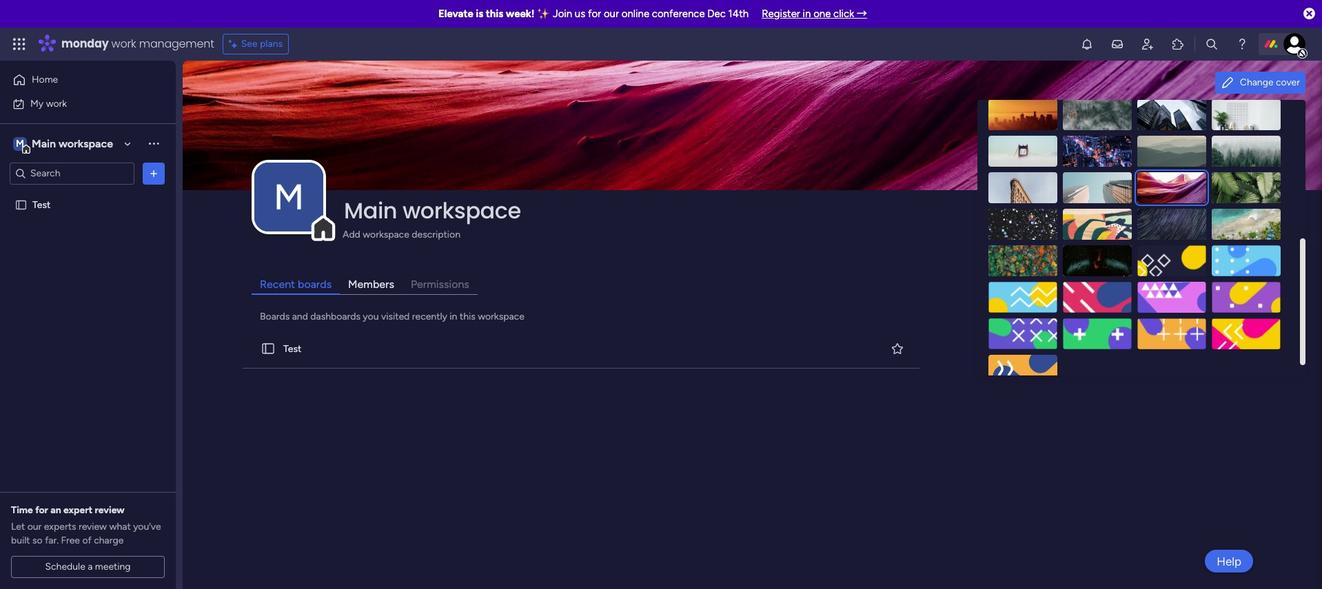 Task type: vqa. For each thing, say whether or not it's contained in the screenshot.
Publisher
no



Task type: locate. For each thing, give the bounding box(es) containing it.
m inside workspace icon
[[16, 138, 24, 149]]

dec
[[707, 8, 726, 20]]

change cover button
[[1215, 72, 1306, 94]]

main workspace inside workspace selection element
[[32, 137, 113, 150]]

0 vertical spatial review
[[95, 505, 125, 516]]

far.
[[45, 535, 59, 547]]

for right us
[[588, 8, 601, 20]]

main workspace
[[32, 137, 113, 150], [344, 195, 521, 226]]

of
[[82, 535, 92, 547]]

help
[[1217, 555, 1242, 568]]

for inside the time for an expert review let our experts review what you've built so far. free of charge
[[35, 505, 48, 516]]

meeting
[[95, 561, 131, 573]]

test link
[[240, 330, 922, 369]]

add to favorites image
[[891, 342, 904, 355]]

option
[[0, 192, 176, 195]]

for left an
[[35, 505, 48, 516]]

1 horizontal spatial m
[[274, 176, 304, 219]]

1 vertical spatial test
[[283, 343, 301, 355]]

free
[[61, 535, 80, 547]]

our left online
[[604, 8, 619, 20]]

work for my
[[46, 98, 67, 109]]

1 horizontal spatial main workspace
[[344, 195, 521, 226]]

test down search in workspace field
[[32, 199, 51, 211]]

my
[[30, 98, 44, 109]]

1 horizontal spatial test
[[283, 343, 301, 355]]

1 vertical spatial main
[[344, 195, 397, 226]]

apps image
[[1171, 37, 1185, 51]]

help button
[[1205, 550, 1253, 573]]

1 horizontal spatial for
[[588, 8, 601, 20]]

0 horizontal spatial main
[[32, 137, 56, 150]]

monday
[[61, 36, 109, 52]]

14th
[[728, 8, 749, 20]]

for
[[588, 8, 601, 20], [35, 505, 48, 516]]

you
[[363, 311, 379, 323]]

0 vertical spatial main workspace
[[32, 137, 113, 150]]

1 vertical spatial this
[[460, 311, 475, 323]]

review up the what
[[95, 505, 125, 516]]

1 horizontal spatial work
[[111, 36, 136, 52]]

in
[[803, 8, 811, 20], [450, 311, 457, 323]]

home
[[32, 74, 58, 85]]

main workspace up search in workspace field
[[32, 137, 113, 150]]

work inside button
[[46, 98, 67, 109]]

this right is
[[486, 8, 503, 20]]

us
[[575, 8, 585, 20]]

0 horizontal spatial for
[[35, 505, 48, 516]]

main right workspace icon
[[32, 137, 56, 150]]

public board image
[[14, 198, 28, 211], [261, 341, 276, 356]]

you've
[[133, 521, 161, 533]]

time for an expert review let our experts review what you've built so far. free of charge
[[11, 505, 161, 547]]

workspace
[[59, 137, 113, 150], [403, 195, 521, 226], [363, 229, 409, 241], [478, 311, 524, 323]]

members
[[348, 278, 394, 291]]

0 vertical spatial work
[[111, 36, 136, 52]]

Main workspace field
[[341, 195, 1266, 226]]

select product image
[[12, 37, 26, 51]]

0 horizontal spatial public board image
[[14, 198, 28, 211]]

workspace image
[[13, 136, 27, 151]]

in right recently
[[450, 311, 457, 323]]

one
[[814, 8, 831, 20]]

0 horizontal spatial in
[[450, 311, 457, 323]]

this
[[486, 8, 503, 20], [460, 311, 475, 323]]

0 vertical spatial m
[[16, 138, 24, 149]]

test inside test list box
[[32, 199, 51, 211]]

m
[[16, 138, 24, 149], [274, 176, 304, 219]]

register in one click → link
[[762, 8, 867, 20]]

see plans
[[241, 38, 283, 50]]

workspace selection element
[[13, 135, 115, 153]]

m inside workspace image
[[274, 176, 304, 219]]

1 vertical spatial main workspace
[[344, 195, 521, 226]]

m for workspace icon
[[16, 138, 24, 149]]

let
[[11, 521, 25, 533]]

review up of at the bottom left of the page
[[79, 521, 107, 533]]

built
[[11, 535, 30, 547]]

main up add
[[344, 195, 397, 226]]

m for workspace image
[[274, 176, 304, 219]]

work for monday
[[111, 36, 136, 52]]

schedule a meeting
[[45, 561, 131, 573]]

experts
[[44, 521, 76, 533]]

cover
[[1276, 77, 1300, 88]]

public board image down workspace icon
[[14, 198, 28, 211]]

public board image inside test list box
[[14, 198, 28, 211]]

workspace options image
[[147, 137, 161, 150]]

main workspace up description
[[344, 195, 521, 226]]

my work button
[[8, 93, 148, 115]]

0 horizontal spatial main workspace
[[32, 137, 113, 150]]

main
[[32, 137, 56, 150], [344, 195, 397, 226]]

0 vertical spatial test
[[32, 199, 51, 211]]

invite members image
[[1141, 37, 1155, 51]]

0 vertical spatial public board image
[[14, 198, 28, 211]]

0 horizontal spatial our
[[27, 521, 42, 533]]

test down and
[[283, 343, 301, 355]]

work
[[111, 36, 136, 52], [46, 98, 67, 109]]

Search in workspace field
[[29, 165, 115, 181]]

test
[[32, 199, 51, 211], [283, 343, 301, 355]]

is
[[476, 8, 483, 20]]

brad klo image
[[1284, 33, 1306, 55]]

0 vertical spatial for
[[588, 8, 601, 20]]

0 vertical spatial main
[[32, 137, 56, 150]]

review
[[95, 505, 125, 516], [79, 521, 107, 533]]

1 vertical spatial our
[[27, 521, 42, 533]]

work right the my
[[46, 98, 67, 109]]

0 horizontal spatial work
[[46, 98, 67, 109]]

work right monday
[[111, 36, 136, 52]]

description
[[412, 229, 460, 241]]

public board image down boards
[[261, 341, 276, 356]]

1 vertical spatial work
[[46, 98, 67, 109]]

workspace image
[[254, 163, 323, 232]]

options image
[[147, 166, 161, 180]]

0 horizontal spatial m
[[16, 138, 24, 149]]

this right recently
[[460, 311, 475, 323]]

online
[[622, 8, 649, 20]]

our
[[604, 8, 619, 20], [27, 521, 42, 533]]

1 vertical spatial for
[[35, 505, 48, 516]]

time
[[11, 505, 33, 516]]

1 horizontal spatial in
[[803, 8, 811, 20]]

our up so
[[27, 521, 42, 533]]

boards
[[298, 278, 332, 291]]

in left "one" on the right
[[803, 8, 811, 20]]

m button
[[254, 163, 323, 232]]

0 horizontal spatial test
[[32, 199, 51, 211]]

0 vertical spatial our
[[604, 8, 619, 20]]

1 vertical spatial public board image
[[261, 341, 276, 356]]

0 vertical spatial this
[[486, 8, 503, 20]]

see plans button
[[222, 34, 289, 54]]

charge
[[94, 535, 124, 547]]

1 vertical spatial m
[[274, 176, 304, 219]]

0 vertical spatial in
[[803, 8, 811, 20]]

boards
[[260, 311, 290, 323]]



Task type: describe. For each thing, give the bounding box(es) containing it.
monday work management
[[61, 36, 214, 52]]

add workspace description
[[343, 229, 460, 241]]

search everything image
[[1205, 37, 1219, 51]]

test list box
[[0, 190, 176, 403]]

recent boards
[[260, 278, 332, 291]]

1 vertical spatial review
[[79, 521, 107, 533]]

→
[[857, 8, 867, 20]]

1 horizontal spatial this
[[486, 8, 503, 20]]

our inside the time for an expert review let our experts review what you've built so far. free of charge
[[27, 521, 42, 533]]

0 horizontal spatial this
[[460, 311, 475, 323]]

recently
[[412, 311, 447, 323]]

test inside test link
[[283, 343, 301, 355]]

register in one click →
[[762, 8, 867, 20]]

conference
[[652, 8, 705, 20]]

see
[[241, 38, 258, 50]]

what
[[109, 521, 131, 533]]

recent
[[260, 278, 295, 291]]

management
[[139, 36, 214, 52]]

an
[[50, 505, 61, 516]]

boards and dashboards you visited recently in this workspace
[[260, 311, 524, 323]]

click
[[834, 8, 854, 20]]

visited
[[381, 311, 410, 323]]

notifications image
[[1080, 37, 1094, 51]]

schedule
[[45, 561, 85, 573]]

elevate is this week! ✨ join us for our online conference dec 14th
[[438, 8, 749, 20]]

1 vertical spatial in
[[450, 311, 457, 323]]

register
[[762, 8, 800, 20]]

change
[[1240, 77, 1274, 88]]

so
[[32, 535, 43, 547]]

schedule a meeting button
[[11, 556, 165, 578]]

add
[[343, 229, 360, 241]]

help image
[[1235, 37, 1249, 51]]

home button
[[8, 69, 148, 91]]

expert
[[63, 505, 92, 516]]

week!
[[506, 8, 535, 20]]

elevate
[[438, 8, 473, 20]]

main inside workspace selection element
[[32, 137, 56, 150]]

✨
[[537, 8, 550, 20]]

1 horizontal spatial public board image
[[261, 341, 276, 356]]

dashboards
[[310, 311, 360, 323]]

my work
[[30, 98, 67, 109]]

join
[[553, 8, 572, 20]]

permissions
[[411, 278, 469, 291]]

a
[[88, 561, 93, 573]]

1 horizontal spatial our
[[604, 8, 619, 20]]

plans
[[260, 38, 283, 50]]

1 horizontal spatial main
[[344, 195, 397, 226]]

and
[[292, 311, 308, 323]]

inbox image
[[1111, 37, 1124, 51]]

change cover
[[1240, 77, 1300, 88]]



